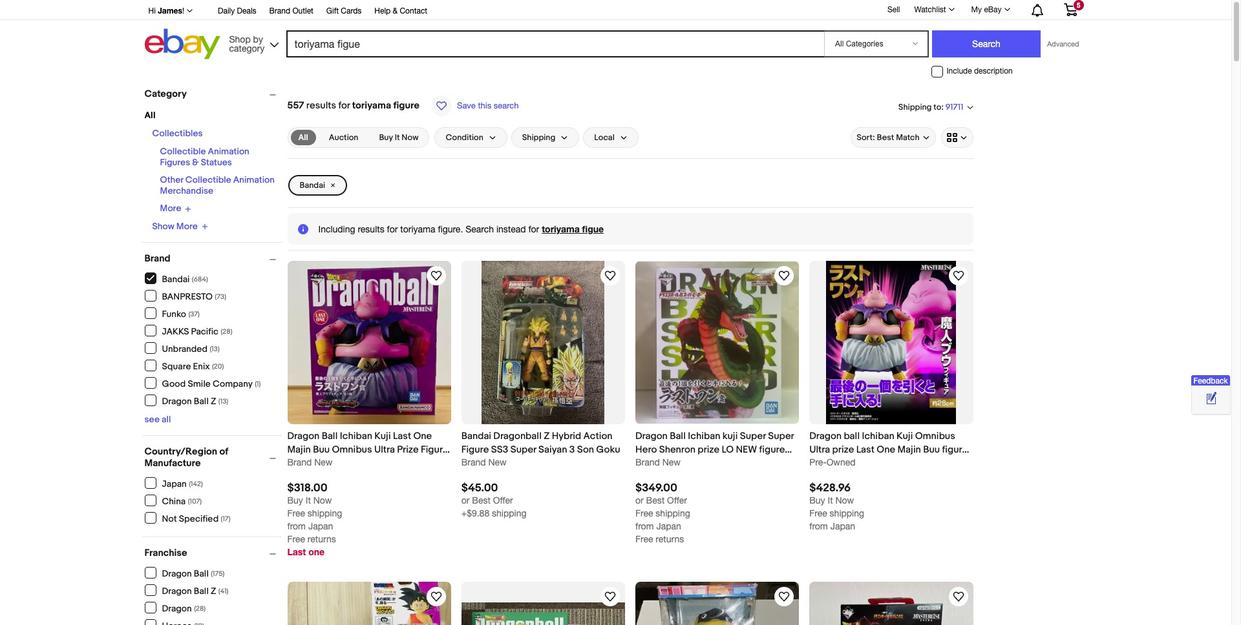 Task type: locate. For each thing, give the bounding box(es) containing it.
figure inside dragon ball ichiban kuji omnibus ultra prize last one majin buu  figure 629007
[[942, 444, 968, 457]]

category
[[144, 88, 187, 100]]

0 horizontal spatial figure
[[393, 100, 419, 112]]

dragon up hero
[[635, 431, 668, 443]]

help & contact link
[[374, 5, 427, 19]]

shipping down $428.96
[[830, 509, 864, 519]]

show more
[[152, 221, 198, 232]]

main content
[[282, 82, 978, 626]]

brand left outlet
[[269, 6, 290, 16]]

1 horizontal spatial ichiban
[[688, 431, 720, 443]]

or inside $45.00 or best offer +$9.88 shipping
[[461, 496, 470, 506]]

2 brand new from the left
[[635, 458, 681, 468]]

ball for kuji
[[322, 431, 338, 443]]

prize left lo
[[698, 444, 720, 457]]

(1)
[[255, 380, 261, 388]]

figue
[[582, 224, 604, 235]]

(13) down the company on the left of page
[[218, 397, 228, 406]]

dragon for dragon ball ichiban kuji super super hero shenron prize lo new figure japan
[[635, 431, 668, 443]]

brand outlet link
[[269, 5, 313, 19]]

0 horizontal spatial ultra
[[374, 444, 395, 457]]

0 horizontal spatial one
[[413, 431, 432, 443]]

from inside $428.96 buy it now free shipping from japan
[[809, 522, 828, 532]]

dragon down dragon ball z (41)
[[162, 603, 192, 614]]

1 figure from the left
[[421, 444, 448, 457]]

smile
[[188, 378, 211, 389]]

toriyama figue region
[[287, 213, 973, 245]]

ichiban for $349.00
[[688, 431, 720, 443]]

1 horizontal spatial one
[[877, 444, 895, 457]]

2 horizontal spatial super
[[768, 431, 794, 443]]

1 vertical spatial omnibus
[[332, 444, 372, 457]]

it inside $318.00 buy it now free shipping from japan free returns last one
[[306, 496, 311, 506]]

1 horizontal spatial prize
[[832, 444, 854, 457]]

1 from from the left
[[287, 522, 306, 532]]

offer inside $349.00 or best offer free shipping from japan free returns
[[667, 496, 687, 506]]

buy for $318.00
[[287, 496, 303, 506]]

shipping for shipping to : 91711
[[898, 102, 932, 112]]

None submit
[[932, 30, 1041, 58]]

0 horizontal spatial (28)
[[194, 605, 206, 613]]

it inside $428.96 buy it now free shipping from japan
[[828, 496, 833, 506]]

free
[[287, 509, 305, 519], [635, 509, 653, 519], [809, 509, 827, 519], [287, 535, 305, 545], [635, 535, 653, 545]]

ball inside "dragon ball ichiban kuji super super hero shenron prize lo new figure japan"
[[670, 431, 686, 443]]

0 horizontal spatial bandai
[[162, 274, 190, 285]]

japan inside $349.00 or best offer free shipping from japan free returns
[[656, 522, 681, 532]]

1 shipping from the left
[[308, 509, 342, 519]]

super right kuji at the bottom right of the page
[[768, 431, 794, 443]]

1 horizontal spatial &
[[393, 6, 398, 16]]

shipping for $318.00
[[308, 509, 342, 519]]

1 kuji from the left
[[374, 431, 391, 443]]

japan for $318.00
[[308, 522, 333, 532]]

good
[[162, 378, 186, 389]]

buy down '$318.00'
[[287, 496, 303, 506]]

super up new
[[740, 431, 766, 443]]

2 offer from the left
[[667, 496, 687, 506]]

condition
[[446, 133, 483, 143]]

557 results for toriyama figure
[[287, 100, 419, 112]]

1 prize from the left
[[698, 444, 720, 457]]

or
[[461, 496, 470, 506], [635, 496, 644, 506]]

z down good smile company (1)
[[211, 396, 216, 407]]

or inside $349.00 or best offer free shipping from japan free returns
[[635, 496, 644, 506]]

daily deals link
[[218, 5, 256, 19]]

& right "figures"
[[192, 157, 199, 168]]

0 horizontal spatial now
[[313, 496, 332, 506]]

2 shipping from the left
[[492, 509, 526, 519]]

3 from from the left
[[809, 522, 828, 532]]

it
[[395, 133, 400, 143], [306, 496, 311, 506], [828, 496, 833, 506]]

offer
[[493, 496, 513, 506], [667, 496, 687, 506]]

japan inside $318.00 buy it now free shipping from japan free returns last one
[[308, 522, 333, 532]]

brand new up '$318.00'
[[287, 458, 333, 468]]

include
[[947, 67, 972, 76]]

(37)
[[188, 310, 200, 318]]

All selected text field
[[298, 132, 308, 143]]

bandai inside bandai link
[[300, 180, 325, 191]]

2 prize from the left
[[832, 444, 854, 457]]

1 brand new from the left
[[287, 458, 333, 468]]

& inside account navigation
[[393, 6, 398, 16]]

ball inside dragon ball ichiban kuji last one majin buu omnibus ultra prize figure new
[[322, 431, 338, 443]]

manufacture
[[144, 458, 201, 470]]

shipping inside $349.00 or best offer free shipping from japan free returns
[[656, 509, 690, 519]]

figure for $349.00
[[759, 444, 785, 457]]

1 horizontal spatial bandai
[[300, 180, 325, 191]]

feedback
[[1193, 377, 1228, 386]]

prize
[[698, 444, 720, 457], [832, 444, 854, 457]]

dragon ball ichiban kuji last one majin buu omnibus ultra prize figure new image
[[287, 261, 451, 425]]

lo
[[722, 444, 734, 457]]

brand up '$318.00'
[[287, 458, 312, 468]]

91711
[[946, 102, 963, 113]]

watch dragon ball ichiban kuji omnibus ultra prize b super piccolo new figure japan image
[[602, 590, 618, 605]]

0 horizontal spatial prize
[[698, 444, 720, 457]]

z for hybrid
[[544, 431, 550, 443]]

buy inside $428.96 buy it now free shipping from japan
[[809, 496, 825, 506]]

prize inside "dragon ball ichiban kuji super super hero shenron prize lo new figure japan"
[[698, 444, 720, 457]]

returns down $349.00 on the right bottom
[[656, 535, 684, 545]]

toriyama up buy it now
[[352, 100, 391, 112]]

all down category
[[144, 110, 155, 121]]

ball down smile
[[194, 396, 209, 407]]

now down $428.96
[[835, 496, 854, 506]]

brand new for $318.00
[[287, 458, 333, 468]]

animation down collectible animation figures & statues link
[[233, 175, 275, 186]]

brand down show
[[144, 253, 170, 265]]

deals
[[237, 6, 256, 16]]

0 horizontal spatial ichiban
[[340, 431, 372, 443]]

0 horizontal spatial brand new
[[287, 458, 333, 468]]

kuji inside dragon ball ichiban kuji omnibus ultra prize last one majin buu  figure 629007
[[897, 431, 913, 443]]

buy for $428.96
[[809, 496, 825, 506]]

hi
[[148, 6, 156, 16]]

buy inside $318.00 buy it now free shipping from japan free returns last one
[[287, 496, 303, 506]]

0 horizontal spatial &
[[192, 157, 199, 168]]

show
[[152, 221, 174, 232]]

franchise
[[144, 547, 187, 560]]

0 horizontal spatial offer
[[493, 496, 513, 506]]

ichiban for $318.00
[[340, 431, 372, 443]]

dragon ball ichiban kuji super super hero shenron prize lo new figure japan image
[[635, 262, 799, 424]]

omnibus inside dragon ball ichiban kuji last one majin buu omnibus ultra prize figure new
[[332, 444, 372, 457]]

dragon inside "dragon ball ichiban kuji super super hero shenron prize lo new figure japan"
[[635, 431, 668, 443]]

2 majin from the left
[[897, 444, 921, 457]]

0 vertical spatial more
[[160, 203, 181, 214]]

0 vertical spatial collectible
[[160, 146, 206, 157]]

saiyan
[[538, 444, 567, 457]]

1 horizontal spatial results
[[358, 224, 384, 235]]

prize up owned
[[832, 444, 854, 457]]

best inside $349.00 or best offer free shipping from japan free returns
[[646, 496, 665, 506]]

bandai up "ss3"
[[461, 431, 491, 443]]

figure inside "dragon ball ichiban kuji super super hero shenron prize lo new figure japan"
[[759, 444, 785, 457]]

0 vertical spatial omnibus
[[915, 431, 955, 443]]

best
[[877, 133, 894, 143], [472, 496, 491, 506], [646, 496, 665, 506]]

kuji
[[374, 431, 391, 443], [897, 431, 913, 443]]

now left condition in the top left of the page
[[402, 133, 418, 143]]

2 horizontal spatial bandai
[[461, 431, 491, 443]]

3 shipping from the left
[[656, 509, 690, 519]]

or down $349.00 on the right bottom
[[635, 496, 644, 506]]

1 horizontal spatial buy
[[379, 133, 393, 143]]

kuji inside dragon ball ichiban kuji last one majin buu omnibus ultra prize figure new
[[374, 431, 391, 443]]

0 horizontal spatial from
[[287, 522, 306, 532]]

sort: best match
[[857, 133, 919, 143]]

0 vertical spatial (28)
[[221, 327, 232, 336]]

all
[[162, 414, 171, 425]]

watchlist link
[[907, 2, 960, 17]]

2 buu from the left
[[923, 444, 940, 457]]

japan down $428.96
[[830, 522, 855, 532]]

returns for $349.00
[[656, 535, 684, 545]]

shop
[[229, 34, 251, 44]]

1 horizontal spatial buu
[[923, 444, 940, 457]]

shipping for $428.96
[[830, 509, 864, 519]]

ball up '$318.00'
[[322, 431, 338, 443]]

0 vertical spatial animation
[[208, 146, 249, 157]]

1 vertical spatial (13)
[[218, 397, 228, 406]]

dragon ball ichiban kuji omnibus ultra prize last one majin buu  figure 629007 heading
[[809, 431, 969, 470]]

shipping inside $428.96 buy it now free shipping from japan
[[830, 509, 864, 519]]

figure right prize at left bottom
[[421, 444, 448, 457]]

collectible down collectibles
[[160, 146, 206, 157]]

collectible down the statues
[[185, 175, 231, 186]]

best for $45.00
[[472, 496, 491, 506]]

results right 'including'
[[358, 224, 384, 235]]

0 horizontal spatial omnibus
[[332, 444, 372, 457]]

kuji for $428.96
[[897, 431, 913, 443]]

dragon ball ichiban kuji last one majin buu omnibus ultra prize figure new heading
[[287, 431, 450, 470]]

0 horizontal spatial returns
[[308, 535, 336, 545]]

results for 557
[[306, 100, 336, 112]]

from for $349.00
[[635, 522, 654, 532]]

dragon ball ichiban kuji vs omnibus prize b jiren masterlise extra new japan image
[[809, 583, 973, 626]]

offer down $349.00 on the right bottom
[[667, 496, 687, 506]]

from down '$318.00'
[[287, 522, 306, 532]]

2 kuji from the left
[[897, 431, 913, 443]]

specified
[[179, 514, 219, 525]]

shipping inside $45.00 or best offer +$9.88 shipping
[[492, 509, 526, 519]]

0 horizontal spatial results
[[306, 100, 336, 112]]

0 vertical spatial results
[[306, 100, 336, 112]]

1 horizontal spatial from
[[635, 522, 654, 532]]

now inside $318.00 buy it now free shipping from japan free returns last one
[[313, 496, 332, 506]]

2 vertical spatial last
[[287, 547, 306, 558]]

majin inside dragon ball ichiban kuji omnibus ultra prize last one majin buu  figure 629007
[[897, 444, 921, 457]]

(28) down dragon ball z (41)
[[194, 605, 206, 613]]

dragon ball ichiban kuji super super hero shenron prize lo new figure japan link
[[635, 430, 799, 470]]

1 horizontal spatial super
[[740, 431, 766, 443]]

show more button
[[152, 221, 208, 232]]

1 horizontal spatial omnibus
[[915, 431, 955, 443]]

0 horizontal spatial super
[[510, 444, 536, 457]]

from inside $349.00 or best offer free shipping from japan free returns
[[635, 522, 654, 532]]

0 vertical spatial z
[[211, 396, 216, 407]]

1 vertical spatial shipping
[[522, 133, 555, 143]]

2 or from the left
[[635, 496, 644, 506]]

not
[[162, 514, 177, 525]]

dr slump arale chan penguin 11" doll figure new akira toriyama toy manga anime image
[[635, 583, 799, 626]]

bandai inside bandai dragonball z hybrid action figure ss3 super saiyan 3 son goku brand new
[[461, 431, 491, 443]]

help
[[374, 6, 391, 16]]

dragon ball ichiban kuji last one majin buu omnibus ultra prize figure new
[[287, 431, 448, 470]]

& inside collectible animation figures & statues other collectible animation merchandise
[[192, 157, 199, 168]]

from
[[287, 522, 306, 532], [635, 522, 654, 532], [809, 522, 828, 532]]

0 horizontal spatial toriyama
[[352, 100, 391, 112]]

1 horizontal spatial figure
[[759, 444, 785, 457]]

shipping for $45.00
[[492, 509, 526, 519]]

(17)
[[221, 515, 230, 523]]

now for $318.00
[[313, 496, 332, 506]]

brand up $45.00 in the bottom left of the page
[[461, 458, 486, 468]]

2 horizontal spatial now
[[835, 496, 854, 506]]

2 horizontal spatial ichiban
[[862, 431, 894, 443]]

now for $428.96
[[835, 496, 854, 506]]

3 ichiban from the left
[[862, 431, 894, 443]]

0 horizontal spatial all
[[144, 110, 155, 121]]

enix
[[193, 361, 210, 372]]

bandai for dragonball
[[461, 431, 491, 443]]

1 vertical spatial bandai
[[162, 274, 190, 285]]

629007
[[809, 458, 843, 470]]

more down 'more' button
[[176, 221, 198, 232]]

ichiban inside dragon ball ichiban kuji last one majin buu omnibus ultra prize figure new
[[340, 431, 372, 443]]

1 offer from the left
[[493, 496, 513, 506]]

square enix (20)
[[162, 361, 224, 372]]

shipping inside $318.00 buy it now free shipping from japan free returns last one
[[308, 509, 342, 519]]

1 horizontal spatial majin
[[897, 444, 921, 457]]

2 vertical spatial bandai
[[461, 431, 491, 443]]

last
[[393, 431, 411, 443], [856, 444, 875, 457], [287, 547, 306, 558]]

one inside dragon ball ichiban kuji last one majin buu omnibus ultra prize figure new
[[413, 431, 432, 443]]

results
[[306, 100, 336, 112], [358, 224, 384, 235]]

dragon up '$318.00'
[[287, 431, 320, 443]]

dragon for dragon ball (175)
[[162, 568, 192, 579]]

dragon for dragon ball ichiban kuji last one majin buu omnibus ultra prize figure new
[[287, 431, 320, 443]]

ultra
[[374, 444, 395, 457], [809, 444, 830, 457]]

1 horizontal spatial or
[[635, 496, 644, 506]]

japan down $349.00 on the right bottom
[[656, 522, 681, 532]]

2 horizontal spatial buy
[[809, 496, 825, 506]]

toriyama for including results for toriyama figure. search instead for toriyama figue
[[400, 224, 435, 235]]

ball
[[194, 396, 209, 407], [322, 431, 338, 443], [670, 431, 686, 443], [194, 568, 209, 579], [194, 586, 209, 597]]

company
[[213, 378, 253, 389]]

best down $349.00 on the right bottom
[[646, 496, 665, 506]]

last down 'ball'
[[856, 444, 875, 457]]

1 vertical spatial animation
[[233, 175, 275, 186]]

0 horizontal spatial shipping
[[522, 133, 555, 143]]

(13) up (20) on the bottom left of the page
[[210, 345, 220, 353]]

& right help
[[393, 6, 398, 16]]

category
[[229, 43, 264, 53]]

1 ultra from the left
[[374, 444, 395, 457]]

0 vertical spatial all
[[144, 110, 155, 121]]

offer inside $45.00 or best offer +$9.88 shipping
[[493, 496, 513, 506]]

dragon ball ichiban kuji super super hero shenron prize lo new figure japan heading
[[635, 431, 794, 470]]

more up show more
[[160, 203, 181, 214]]

0 horizontal spatial it
[[306, 496, 311, 506]]

search
[[465, 224, 494, 235]]

now down '$318.00'
[[313, 496, 332, 506]]

1 horizontal spatial toriyama
[[400, 224, 435, 235]]

0 vertical spatial last
[[393, 431, 411, 443]]

1 vertical spatial more
[[176, 221, 198, 232]]

shipping down '$318.00'
[[308, 509, 342, 519]]

ichiban inside "dragon ball ichiban kuji super super hero shenron prize lo new figure japan"
[[688, 431, 720, 443]]

2 horizontal spatial last
[[856, 444, 875, 457]]

1 buu from the left
[[313, 444, 330, 457]]

returns inside $318.00 buy it now free shipping from japan free returns last one
[[308, 535, 336, 545]]

buu inside dragon ball ichiban kuji omnibus ultra prize last one majin buu  figure 629007
[[923, 444, 940, 457]]

for right instead
[[528, 224, 539, 235]]

figure left "ss3"
[[461, 444, 489, 457]]

1 horizontal spatial returns
[[656, 535, 684, 545]]

returns inside $349.00 or best offer free shipping from japan free returns
[[656, 535, 684, 545]]

2 figure from the left
[[461, 444, 489, 457]]

0 horizontal spatial for
[[338, 100, 350, 112]]

0 horizontal spatial majin
[[287, 444, 311, 457]]

1 horizontal spatial for
[[387, 224, 398, 235]]

z inside bandai dragonball z hybrid action figure ss3 super saiyan 3 son goku brand new
[[544, 431, 550, 443]]

japan inside $428.96 buy it now free shipping from japan
[[830, 522, 855, 532]]

it down $428.96
[[828, 496, 833, 506]]

pre-
[[809, 458, 827, 468]]

animation
[[208, 146, 249, 157], [233, 175, 275, 186]]

dragon for dragon ball z (13)
[[162, 396, 192, 407]]

1 horizontal spatial figure
[[461, 444, 489, 457]]

bandai
[[300, 180, 325, 191], [162, 274, 190, 285], [461, 431, 491, 443]]

1 majin from the left
[[287, 444, 311, 457]]

ball for (13)
[[194, 396, 209, 407]]

japan down hero
[[635, 458, 662, 470]]

1 vertical spatial &
[[192, 157, 199, 168]]

collectible
[[160, 146, 206, 157], [185, 175, 231, 186]]

dragon left 'ball'
[[809, 431, 842, 443]]

toriyama left "figue"
[[542, 224, 580, 235]]

by
[[253, 34, 263, 44]]

all link
[[291, 130, 316, 145]]

Search for anything text field
[[288, 32, 822, 56]]

dragon down franchise
[[162, 568, 192, 579]]

match
[[896, 133, 919, 143]]

omnibus
[[915, 431, 955, 443], [332, 444, 372, 457]]

2 ultra from the left
[[809, 444, 830, 457]]

1 vertical spatial one
[[877, 444, 895, 457]]

toriyama left figure.
[[400, 224, 435, 235]]

it right auction link
[[395, 133, 400, 143]]

2 horizontal spatial for
[[528, 224, 539, 235]]

0 horizontal spatial or
[[461, 496, 470, 506]]

z left (41)
[[211, 586, 216, 597]]

ball left (175)
[[194, 568, 209, 579]]

1 horizontal spatial shipping
[[898, 102, 932, 112]]

returns up one on the bottom left
[[308, 535, 336, 545]]

shipping inside dropdown button
[[522, 133, 555, 143]]

1 horizontal spatial ultra
[[809, 444, 830, 457]]

country/region of manufacture
[[144, 446, 228, 470]]

see all button
[[144, 414, 171, 425]]

japan
[[635, 458, 662, 470], [162, 479, 187, 490], [308, 522, 333, 532], [656, 522, 681, 532], [830, 522, 855, 532]]

for up auction link
[[338, 100, 350, 112]]

3 new from the left
[[488, 458, 507, 468]]

new inside dragon ball ichiban kuji last one majin buu omnibus ultra prize figure new
[[287, 458, 307, 470]]

last left one on the bottom left
[[287, 547, 306, 558]]

dragon inside dragon ball ichiban kuji last one majin buu omnibus ultra prize figure new
[[287, 431, 320, 443]]

offer down $45.00 in the bottom left of the page
[[493, 496, 513, 506]]

1 vertical spatial (28)
[[194, 605, 206, 613]]

ss3
[[491, 444, 508, 457]]

shipping
[[308, 509, 342, 519], [492, 509, 526, 519], [656, 509, 690, 519], [830, 509, 864, 519]]

0 horizontal spatial best
[[472, 496, 491, 506]]

dragon up dragon (28)
[[162, 586, 192, 597]]

watch dragon ball ichiban kuji super super hero shenron prize lo new figure japan image
[[776, 268, 792, 284]]

toriyama for 557 results for toriyama figure
[[352, 100, 391, 112]]

ultra inside dragon ball ichiban kuji last one majin buu omnibus ultra prize figure new
[[374, 444, 395, 457]]

0 horizontal spatial buu
[[313, 444, 330, 457]]

unbranded (13)
[[162, 344, 220, 355]]

1 horizontal spatial all
[[298, 133, 308, 143]]

2 vertical spatial z
[[211, 586, 216, 597]]

see
[[144, 414, 160, 425]]

0 horizontal spatial kuji
[[374, 431, 391, 443]]

2 horizontal spatial figure
[[942, 444, 968, 457]]

ultra left prize at left bottom
[[374, 444, 395, 457]]

for
[[338, 100, 350, 112], [387, 224, 398, 235], [528, 224, 539, 235]]

ichiban inside dragon ball ichiban kuji omnibus ultra prize last one majin buu  figure 629007
[[862, 431, 894, 443]]

0 vertical spatial shipping
[[898, 102, 932, 112]]

1 horizontal spatial (28)
[[221, 327, 232, 336]]

dragon inside dragon ball ichiban kuji omnibus ultra prize last one majin buu  figure 629007
[[809, 431, 842, 443]]

1 horizontal spatial kuji
[[897, 431, 913, 443]]

majin inside dragon ball ichiban kuji last one majin buu omnibus ultra prize figure new
[[287, 444, 311, 457]]

ball down "dragon ball (175)"
[[194, 586, 209, 597]]

now inside $428.96 buy it now free shipping from japan
[[835, 496, 854, 506]]

1 horizontal spatial offer
[[667, 496, 687, 506]]

sort: best match button
[[851, 127, 936, 148]]

bandai down all selected text box
[[300, 180, 325, 191]]

it down '$318.00'
[[306, 496, 311, 506]]

dragon ball z (13)
[[162, 396, 228, 407]]

for right 'including'
[[387, 224, 398, 235]]

brand new down hero
[[635, 458, 681, 468]]

cards
[[341, 6, 362, 16]]

shipping down $349.00 on the right bottom
[[656, 509, 690, 519]]

1 returns from the left
[[308, 535, 336, 545]]

ball up shenron in the bottom right of the page
[[670, 431, 686, 443]]

1 new from the left
[[287, 458, 307, 470]]

0 vertical spatial one
[[413, 431, 432, 443]]

from inside $318.00 buy it now free shipping from japan free returns last one
[[287, 522, 306, 532]]

2 from from the left
[[635, 522, 654, 532]]

1 vertical spatial all
[[298, 133, 308, 143]]

shipping for $349.00
[[656, 509, 690, 519]]

1 ichiban from the left
[[340, 431, 372, 443]]

buy down $428.96
[[809, 496, 825, 506]]

all down 557
[[298, 133, 308, 143]]

2 returns from the left
[[656, 535, 684, 545]]

1 or from the left
[[461, 496, 470, 506]]

best inside $45.00 or best offer +$9.88 shipping
[[472, 496, 491, 506]]

ball for (41)
[[194, 586, 209, 597]]

returns
[[308, 535, 336, 545], [656, 535, 684, 545]]

other collectible animation merchandise link
[[160, 175, 275, 196]]

pre-owned
[[809, 458, 856, 468]]

dragon
[[162, 396, 192, 407], [287, 431, 320, 443], [635, 431, 668, 443], [809, 431, 842, 443], [162, 568, 192, 579], [162, 586, 192, 597], [162, 603, 192, 614]]

free inside $428.96 buy it now free shipping from japan
[[809, 509, 827, 519]]

or for $349.00
[[635, 496, 644, 506]]

ball for kuji
[[670, 431, 686, 443]]

japan for $349.00
[[656, 522, 681, 532]]

for for including
[[387, 224, 398, 235]]

from for $318.00
[[287, 522, 306, 532]]

buy right auction link
[[379, 133, 393, 143]]

1 horizontal spatial brand new
[[635, 458, 681, 468]]

from down $428.96
[[809, 522, 828, 532]]

shipping right the +$9.88
[[492, 509, 526, 519]]

1 horizontal spatial best
[[646, 496, 665, 506]]

0 horizontal spatial buy
[[287, 496, 303, 506]]

watch bandai dragonball z hybrid action figure ss3 super saiyan 3 son goku image
[[602, 268, 618, 284]]

2 ichiban from the left
[[688, 431, 720, 443]]

results inside including results for toriyama figure. search instead for toriyama figue
[[358, 224, 384, 235]]

0 horizontal spatial figure
[[421, 444, 448, 457]]

it for $428.96
[[828, 496, 833, 506]]

best right sort:
[[877, 133, 894, 143]]

bandai for (684)
[[162, 274, 190, 285]]

dragon ball ichiban kuji omnibus ultra prize b super piccolo new figure japan image
[[461, 603, 625, 626]]

results right 557
[[306, 100, 336, 112]]

dragon down good
[[162, 396, 192, 407]]

last up prize at left bottom
[[393, 431, 411, 443]]

best down $45.00 in the bottom left of the page
[[472, 496, 491, 506]]

china (107)
[[162, 496, 202, 507]]

2 horizontal spatial it
[[828, 496, 833, 506]]

bandai up banpresto
[[162, 274, 190, 285]]

2 horizontal spatial from
[[809, 522, 828, 532]]

shipping inside shipping to : 91711
[[898, 102, 932, 112]]

toriyama inside including results for toriyama figure. search instead for toriyama figue
[[400, 224, 435, 235]]

z up saiyan
[[544, 431, 550, 443]]

animation up other collectible animation merchandise link
[[208, 146, 249, 157]]

or up the +$9.88
[[461, 496, 470, 506]]

4 new from the left
[[662, 458, 681, 468]]

japan up one on the bottom left
[[308, 522, 333, 532]]

james
[[158, 6, 182, 16]]

1 vertical spatial results
[[358, 224, 384, 235]]

2 horizontal spatial best
[[877, 133, 894, 143]]

more inside show more 'button'
[[176, 221, 198, 232]]

super down dragonball
[[510, 444, 536, 457]]

figure inside bandai dragonball z hybrid action figure ss3 super saiyan 3 son goku brand new
[[461, 444, 489, 457]]

new
[[287, 458, 307, 470], [314, 458, 333, 468], [488, 458, 507, 468], [662, 458, 681, 468]]

0 vertical spatial bandai
[[300, 180, 325, 191]]

ultra up pre-
[[809, 444, 830, 457]]

(28) right pacific
[[221, 327, 232, 336]]

best inside dropdown button
[[877, 133, 894, 143]]

1 vertical spatial z
[[544, 431, 550, 443]]

0 vertical spatial (13)
[[210, 345, 220, 353]]

0 horizontal spatial last
[[287, 547, 306, 558]]

1 vertical spatial last
[[856, 444, 875, 457]]

statues
[[201, 157, 232, 168]]

0 vertical spatial &
[[393, 6, 398, 16]]

4 shipping from the left
[[830, 509, 864, 519]]

from down $349.00 on the right bottom
[[635, 522, 654, 532]]

banpresto
[[162, 291, 213, 302]]

free for $349.00
[[635, 509, 653, 519]]



Task type: vqa. For each thing, say whether or not it's contained in the screenshot.
Square Enix (20)
yes



Task type: describe. For each thing, give the bounding box(es) containing it.
including
[[318, 224, 355, 235]]

shop by category banner
[[141, 0, 1087, 63]]

dragon (28)
[[162, 603, 206, 614]]

account navigation
[[141, 0, 1087, 20]]

none submit inside shop by category banner
[[932, 30, 1041, 58]]

category button
[[144, 88, 281, 100]]

action
[[583, 431, 612, 443]]

sort:
[[857, 133, 875, 143]]

(684)
[[192, 275, 208, 283]]

watch dragon ball ichiban kuji omnibus ultra prize last one majin buu  figure 629007 image
[[950, 268, 966, 284]]

dragon ball ichiban kuji omnibus ultra prize last one majin buu  figure 629007
[[809, 431, 968, 470]]

japan (142)
[[162, 479, 203, 490]]

bandai link
[[288, 175, 347, 196]]

ultra inside dragon ball ichiban kuji omnibus ultra prize last one majin buu  figure 629007
[[809, 444, 830, 457]]

3
[[569, 444, 575, 457]]

offer for $45.00
[[493, 496, 513, 506]]

free for $428.96
[[809, 509, 827, 519]]

instead
[[496, 224, 526, 235]]

of
[[219, 446, 228, 458]]

shop by category button
[[223, 29, 281, 57]]

$428.96
[[809, 482, 851, 495]]

collectible animation figures & statues link
[[160, 146, 249, 168]]

dragon for dragon ball ichiban kuji omnibus ultra prize last one majin buu  figure 629007
[[809, 431, 842, 443]]

dragon ball (175)
[[162, 568, 225, 579]]

dragon ball ichiban kuji omnibus ultra prize last one majin buu  figure 629007 image
[[826, 261, 956, 425]]

see all
[[144, 414, 171, 425]]

z for (41)
[[211, 586, 216, 597]]

brand outlet
[[269, 6, 313, 16]]

(13) inside 'dragon ball z (13)'
[[218, 397, 228, 406]]

funko (37)
[[162, 309, 200, 320]]

watch dr slump arale chan penguin 11" doll figure new akira toriyama toy manga anime image
[[776, 590, 792, 605]]

figure for $428.96
[[942, 444, 968, 457]]

pacific
[[191, 326, 219, 337]]

new inside bandai dragonball z hybrid action figure ss3 super saiyan 3 son goku brand new
[[488, 458, 507, 468]]

1 horizontal spatial it
[[395, 133, 400, 143]]

dragon for dragon (28)
[[162, 603, 192, 614]]

ichiban for $428.96
[[862, 431, 894, 443]]

more inside 'more' button
[[160, 203, 181, 214]]

auction link
[[321, 130, 366, 145]]

listing options selector. gallery view selected. image
[[947, 133, 967, 143]]

new
[[736, 444, 757, 457]]

buy it now link
[[371, 130, 426, 145]]

one
[[308, 547, 325, 558]]

omnibus inside dragon ball ichiban kuji omnibus ultra prize last one majin buu  figure 629007
[[915, 431, 955, 443]]

offer for $349.00
[[667, 496, 687, 506]]

$318.00
[[287, 482, 327, 495]]

main content containing $318.00
[[282, 82, 978, 626]]

son
[[577, 444, 594, 457]]

shipping to : 91711
[[898, 102, 963, 113]]

owned
[[827, 458, 856, 468]]

557
[[287, 100, 304, 112]]

bandai dragonball z hybrid action figure ss3 super saiyan 3 son goku heading
[[461, 431, 620, 457]]

2 new from the left
[[314, 458, 333, 468]]

buy it now
[[379, 133, 418, 143]]

(73)
[[215, 292, 226, 301]]

merchandise
[[160, 186, 213, 196]]

last inside $318.00 buy it now free shipping from japan free returns last one
[[287, 547, 306, 558]]

brand inside bandai dragonball z hybrid action figure ss3 super saiyan 3 son goku brand new
[[461, 458, 486, 468]]

ebay
[[984, 5, 1002, 14]]

save this search button
[[427, 95, 523, 117]]

country/region of manufacture button
[[144, 446, 281, 470]]

$349.00
[[635, 482, 677, 495]]

free for $318.00
[[287, 509, 305, 519]]

dragon ball ichiban kuji omnibus ultra prize last one majin buu  figure 629007 link
[[809, 430, 973, 470]]

returns for $318.00
[[308, 535, 336, 545]]

for for 557
[[338, 100, 350, 112]]

kuji for $318.00
[[374, 431, 391, 443]]

(20)
[[212, 362, 224, 371]]

$428.96 buy it now free shipping from japan
[[809, 482, 864, 532]]

watch dragon ball ichiban kuji last one majin buu omnibus ultra prize figure new image
[[428, 268, 444, 284]]

(107)
[[188, 497, 202, 506]]

local button
[[583, 127, 638, 148]]

condition button
[[435, 127, 507, 148]]

last inside dragon ball ichiban kuji omnibus ultra prize last one majin buu  figure 629007
[[856, 444, 875, 457]]

hybrid
[[552, 431, 581, 443]]

(28) inside dragon (28)
[[194, 605, 206, 613]]

brand down hero
[[635, 458, 660, 468]]

this
[[478, 101, 491, 111]]

save this search
[[457, 101, 519, 111]]

brand inside account navigation
[[269, 6, 290, 16]]

dragon ball ichiban kuji f dragon archives oolong disguised as a gentleman new image
[[287, 583, 451, 626]]

jakks pacific (28)
[[162, 326, 232, 337]]

bandai dragonball z hybrid action figure ss3 super saiyan 3 son goku image
[[482, 261, 605, 425]]

banpresto (73)
[[162, 291, 226, 302]]

gift cards link
[[326, 5, 362, 19]]

buu inside dragon ball ichiban kuji last one majin buu omnibus ultra prize figure new
[[313, 444, 330, 457]]

one inside dragon ball ichiban kuji omnibus ultra prize last one majin buu  figure 629007
[[877, 444, 895, 457]]

japan up "china"
[[162, 479, 187, 490]]

z for (13)
[[211, 396, 216, 407]]

super inside bandai dragonball z hybrid action figure ss3 super saiyan 3 son goku brand new
[[510, 444, 536, 457]]

other
[[160, 175, 183, 186]]

1 horizontal spatial now
[[402, 133, 418, 143]]

it for $318.00
[[306, 496, 311, 506]]

figure inside dragon ball ichiban kuji last one majin buu omnibus ultra prize figure new
[[421, 444, 448, 457]]

including results for toriyama figure. search instead for toriyama figue
[[318, 224, 604, 235]]

or for $45.00
[[461, 496, 470, 506]]

japan for $428.96
[[830, 522, 855, 532]]

my
[[971, 5, 982, 14]]

my ebay
[[971, 5, 1002, 14]]

prize inside dragon ball ichiban kuji omnibus ultra prize last one majin buu  figure 629007
[[832, 444, 854, 457]]

shop by category
[[229, 34, 264, 53]]

best for $349.00
[[646, 496, 665, 506]]

my ebay link
[[964, 2, 1016, 17]]

unbranded
[[162, 344, 208, 355]]

kuji
[[723, 431, 738, 443]]

last inside dragon ball ichiban kuji last one majin buu omnibus ultra prize figure new
[[393, 431, 411, 443]]

(28) inside jakks pacific (28)
[[221, 327, 232, 336]]

not specified (17)
[[162, 514, 230, 525]]

watch dragon ball ichiban kuji f dragon archives oolong disguised as a gentleman new image
[[428, 590, 444, 605]]

advanced link
[[1041, 31, 1086, 57]]

(13) inside 'unbranded (13)'
[[210, 345, 220, 353]]

ball
[[844, 431, 860, 443]]

gift
[[326, 6, 339, 16]]

save
[[457, 101, 476, 111]]

$45.00 or best offer +$9.88 shipping
[[461, 482, 526, 519]]

dragonball
[[493, 431, 542, 443]]

dragon for dragon ball z (41)
[[162, 586, 192, 597]]

japan inside "dragon ball ichiban kuji super super hero shenron prize lo new figure japan"
[[635, 458, 662, 470]]

dragon ball ichiban kuji super super hero shenron prize lo new figure japan
[[635, 431, 794, 470]]

watch dragon ball ichiban kuji vs omnibus prize b jiren masterlise extra new japan image
[[950, 590, 966, 605]]

bandai dragonball z hybrid action figure ss3 super saiyan 3 son goku link
[[461, 430, 625, 457]]

shipping for shipping
[[522, 133, 555, 143]]

dragon ball ichiban kuji last one majin buu omnibus ultra prize figure new link
[[287, 430, 451, 470]]

prize
[[397, 444, 419, 457]]

$349.00 or best offer free shipping from japan free returns
[[635, 482, 690, 545]]

collectible animation figures & statues other collectible animation merchandise
[[160, 146, 275, 196]]

!
[[182, 6, 184, 16]]

1 vertical spatial collectible
[[185, 175, 231, 186]]

results for including
[[358, 224, 384, 235]]

square
[[162, 361, 191, 372]]

daily
[[218, 6, 235, 16]]

watchlist
[[914, 5, 946, 14]]

2 horizontal spatial toriyama
[[542, 224, 580, 235]]

from for $428.96
[[809, 522, 828, 532]]

country/region
[[144, 446, 217, 458]]

help & contact
[[374, 6, 427, 16]]

outlet
[[292, 6, 313, 16]]

shenron
[[659, 444, 696, 457]]

china
[[162, 496, 186, 507]]

brand new for $349.00
[[635, 458, 681, 468]]

sell link
[[882, 5, 906, 14]]

(175)
[[211, 570, 225, 578]]



